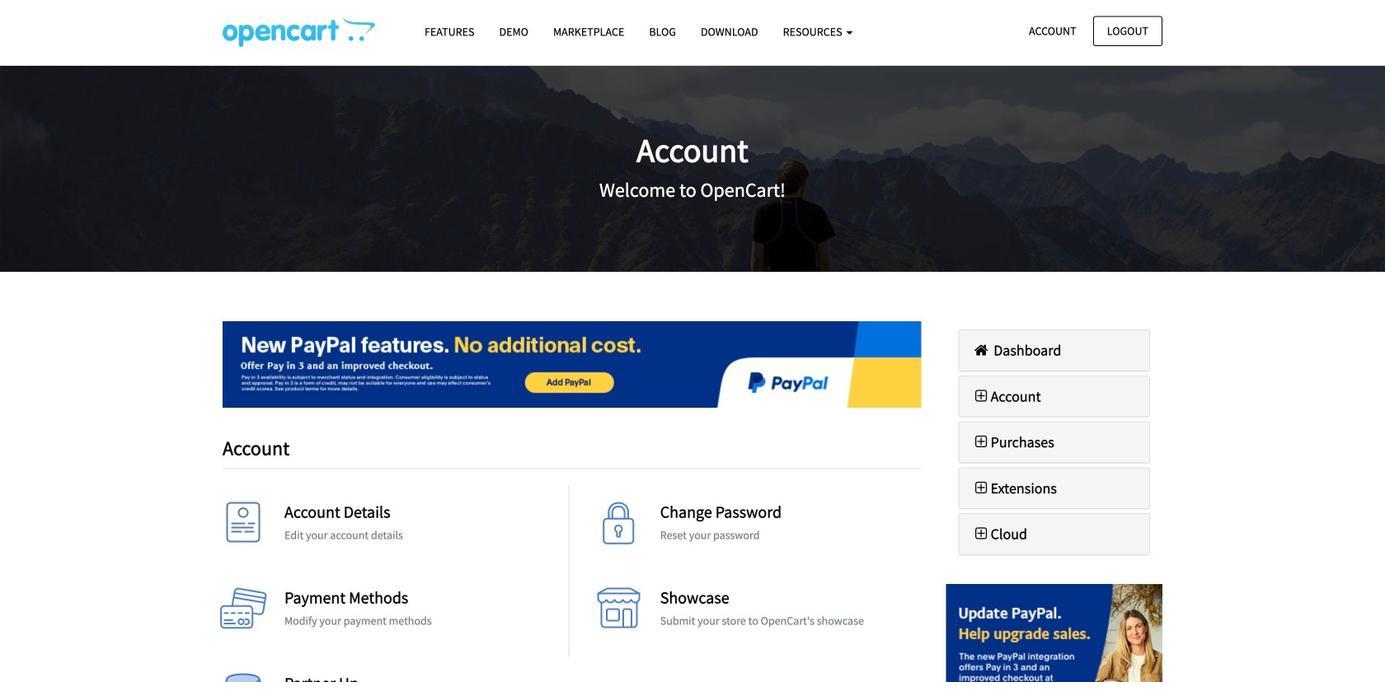 Task type: locate. For each thing, give the bounding box(es) containing it.
1 vertical spatial paypal image
[[947, 585, 1163, 683]]

1 horizontal spatial paypal image
[[947, 585, 1163, 683]]

change password image
[[595, 503, 644, 552]]

1 vertical spatial plus square o image
[[972, 435, 991, 450]]

showcase image
[[595, 589, 644, 638]]

payment methods image
[[219, 589, 268, 638]]

plus square o image down plus square o image at the bottom right of the page
[[972, 527, 991, 542]]

2 vertical spatial plus square o image
[[972, 527, 991, 542]]

0 vertical spatial paypal image
[[223, 322, 922, 408]]

2 plus square o image from the top
[[972, 435, 991, 450]]

account image
[[219, 503, 268, 552]]

0 horizontal spatial paypal image
[[223, 322, 922, 408]]

plus square o image up plus square o image at the bottom right of the page
[[972, 435, 991, 450]]

home image
[[972, 343, 991, 358]]

plus square o image down home image
[[972, 389, 991, 404]]

opencart - your account image
[[223, 17, 375, 47]]

paypal image
[[223, 322, 922, 408], [947, 585, 1163, 683]]

0 vertical spatial plus square o image
[[972, 389, 991, 404]]

plus square o image
[[972, 389, 991, 404], [972, 435, 991, 450], [972, 527, 991, 542]]

plus square o image
[[972, 481, 991, 496]]



Task type: vqa. For each thing, say whether or not it's contained in the screenshot.
plus square o image
yes



Task type: describe. For each thing, give the bounding box(es) containing it.
apply to become a partner image
[[219, 674, 268, 683]]

1 plus square o image from the top
[[972, 389, 991, 404]]

3 plus square o image from the top
[[972, 527, 991, 542]]



